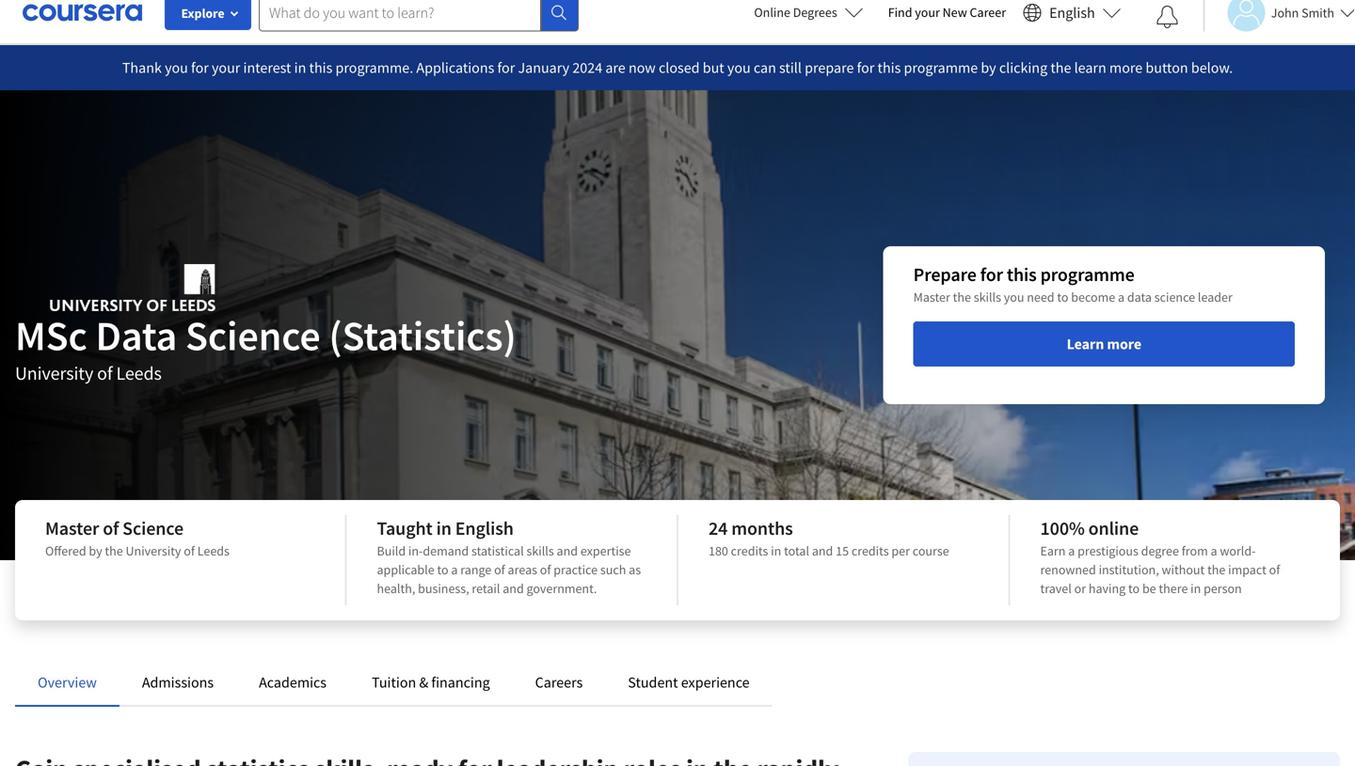 Task type: vqa. For each thing, say whether or not it's contained in the screenshot.
Machine
no



Task type: describe. For each thing, give the bounding box(es) containing it.
john smith button
[[1203, 0, 1355, 32]]

the inside prepare for this programme master the skills you need to become a data science leader
[[953, 289, 971, 306]]

0 horizontal spatial this
[[309, 58, 332, 77]]

new
[[943, 4, 967, 21]]

need
[[1027, 289, 1054, 306]]

p
[[805, 58, 813, 77]]

career
[[970, 4, 1006, 21]]

learn
[[1067, 335, 1104, 354]]

data
[[95, 310, 177, 362]]

academics link
[[259, 674, 327, 693]]

thank
[[122, 58, 162, 77]]

business,
[[418, 581, 469, 598]]

master inside master of science offered by the university of leeds
[[45, 517, 99, 541]]

academics
[[259, 674, 327, 693]]

100% online earn a prestigious degree from a world- renowned institution, without the impact of travel or having to be there in person
[[1040, 517, 1280, 598]]

programme inside prepare for this programme master the skills you need to become a data science leader
[[1040, 263, 1135, 287]]

student experience
[[628, 674, 750, 693]]

a right earn
[[1068, 543, 1075, 560]]

for down explore popup button
[[191, 58, 209, 77]]

below.
[[1191, 58, 1233, 77]]

to inside prepare for this programme master the skills you need to become a data science leader
[[1057, 289, 1069, 306]]

university inside master of science offered by the university of leeds
[[126, 543, 181, 560]]

science for of
[[123, 517, 184, 541]]

financing
[[431, 674, 490, 693]]

having
[[1089, 581, 1126, 598]]

find your new career link
[[879, 1, 1015, 24]]

can
[[754, 58, 776, 77]]

applications
[[416, 58, 494, 77]]

health,
[[377, 581, 415, 598]]

impact
[[1228, 562, 1266, 579]]

total
[[784, 543, 809, 560]]

months
[[731, 517, 793, 541]]

science for data
[[185, 310, 321, 362]]

skills inside taught in english build in-demand statistical  skills and expertise applicable to a range of areas of practice such as health, business, retail and government.
[[526, 543, 554, 560]]

prestigious
[[1078, 543, 1139, 560]]

master of science offered by the university of leeds
[[45, 517, 230, 560]]

leader
[[1198, 289, 1233, 306]]

180
[[709, 543, 728, 560]]

0 vertical spatial by
[[981, 58, 996, 77]]

in inside 24 months 180 credits in total and 15 credits per course
[[771, 543, 781, 560]]

0 vertical spatial your
[[915, 4, 940, 21]]

the inside master of science offered by the university of leeds
[[105, 543, 123, 560]]

from
[[1182, 543, 1208, 560]]

1 horizontal spatial this
[[878, 58, 901, 77]]

university inside the msc data science (statistics) university of leeds
[[15, 362, 93, 385]]

or
[[1074, 581, 1086, 598]]

careers
[[535, 674, 583, 693]]

button
[[1146, 58, 1188, 77]]

a inside taught in english build in-demand statistical  skills and expertise applicable to a range of areas of practice such as health, business, retail and government.
[[451, 562, 458, 579]]

coursera image
[[23, 0, 142, 28]]

tuition
[[372, 674, 416, 693]]

retail
[[472, 581, 500, 598]]

experience
[[681, 674, 750, 693]]

as
[[629, 562, 641, 579]]

areas
[[508, 562, 537, 579]]

you inside prepare for this programme master the skills you need to become a data science leader
[[1004, 289, 1024, 306]]

now
[[629, 58, 656, 77]]

online
[[1088, 517, 1139, 541]]

msc data science (statistics) university of leeds
[[15, 310, 516, 385]]

0 vertical spatial more
[[1109, 58, 1143, 77]]

1 horizontal spatial and
[[557, 543, 578, 560]]

january
[[518, 58, 569, 77]]

admissions link
[[142, 674, 214, 693]]

renowned
[[1040, 562, 1096, 579]]

0 horizontal spatial you
[[165, 58, 188, 77]]

university of leeds logo image
[[15, 264, 250, 311]]

0 horizontal spatial and
[[503, 581, 524, 598]]

course
[[913, 543, 949, 560]]

in-
[[408, 543, 423, 560]]

show notifications image
[[1156, 6, 1179, 28]]

1 credits from the left
[[731, 543, 768, 560]]

explore
[[181, 5, 224, 22]]

science
[[1154, 289, 1195, 306]]

find your new career
[[888, 4, 1006, 21]]

offered
[[45, 543, 86, 560]]

0 horizontal spatial programme
[[904, 58, 978, 77]]

prepare
[[913, 263, 977, 287]]

per
[[891, 543, 910, 560]]

online
[[754, 4, 790, 21]]

earn
[[1040, 543, 1066, 560]]

government.
[[527, 581, 597, 598]]

24 months 180 credits in total and 15 credits per course
[[709, 517, 949, 560]]

learn
[[1074, 58, 1106, 77]]

student experience link
[[628, 674, 750, 693]]

2 credits from the left
[[851, 543, 889, 560]]

explore button
[[165, 0, 251, 30]]

24
[[709, 517, 728, 541]]

master inside prepare for this programme master the skills you need to become a data science leader
[[913, 289, 950, 306]]

taught
[[377, 517, 433, 541]]

clicking
[[999, 58, 1047, 77]]

online degrees button
[[739, 0, 879, 33]]



Task type: locate. For each thing, give the bounding box(es) containing it.
to inside 100% online earn a prestigious degree from a world- renowned institution, without the impact of travel or having to be there in person
[[1128, 581, 1140, 598]]

demand
[[423, 543, 469, 560]]

skills up areas
[[526, 543, 554, 560]]

100%
[[1040, 517, 1085, 541]]

more right learn
[[1109, 58, 1143, 77]]

master
[[913, 289, 950, 306], [45, 517, 99, 541]]

your right find
[[915, 4, 940, 21]]

1 horizontal spatial programme
[[1040, 263, 1135, 287]]

in up demand on the left of the page
[[436, 517, 452, 541]]

your left interest
[[212, 58, 240, 77]]

university left data on the left of page
[[15, 362, 93, 385]]

1 horizontal spatial your
[[915, 4, 940, 21]]

this inside prepare for this programme master the skills you need to become a data science leader
[[1007, 263, 1037, 287]]

to right need
[[1057, 289, 1069, 306]]

leeds
[[116, 362, 162, 385], [197, 543, 230, 560]]

2 horizontal spatial and
[[812, 543, 833, 560]]

0 vertical spatial university
[[15, 362, 93, 385]]

the inside 100% online earn a prestigious degree from a world- renowned institution, without the impact of travel or having to be there in person
[[1207, 562, 1226, 579]]

person
[[1204, 581, 1242, 598]]

1 vertical spatial science
[[123, 517, 184, 541]]

1 vertical spatial leeds
[[197, 543, 230, 560]]

0 horizontal spatial master
[[45, 517, 99, 541]]

careers link
[[535, 674, 583, 693]]

but
[[703, 58, 724, 77]]

by inside master of science offered by the university of leeds
[[89, 543, 102, 560]]

credits right 15
[[851, 543, 889, 560]]

and left 15
[[812, 543, 833, 560]]

repare
[[813, 58, 854, 77]]

a left data
[[1118, 289, 1125, 306]]

such
[[600, 562, 626, 579]]

0 vertical spatial programme
[[904, 58, 978, 77]]

and down areas
[[503, 581, 524, 598]]

0 horizontal spatial skills
[[526, 543, 554, 560]]

of inside the msc data science (statistics) university of leeds
[[97, 362, 113, 385]]

1 horizontal spatial science
[[185, 310, 321, 362]]

online degrees
[[754, 4, 837, 21]]

master down prepare
[[913, 289, 950, 306]]

2 horizontal spatial you
[[1004, 289, 1024, 306]]

in inside 100% online earn a prestigious degree from a world- renowned institution, without the impact of travel or having to be there in person
[[1191, 581, 1201, 598]]

university
[[15, 362, 93, 385], [126, 543, 181, 560]]

this right repare
[[878, 58, 901, 77]]

&
[[419, 674, 428, 693]]

0 horizontal spatial english
[[455, 517, 514, 541]]

1 horizontal spatial by
[[981, 58, 996, 77]]

john smith
[[1271, 4, 1334, 21]]

more right the "learn"
[[1107, 335, 1141, 354]]

programme
[[904, 58, 978, 77], [1040, 263, 1135, 287]]

data
[[1127, 289, 1152, 306]]

by right offered
[[89, 543, 102, 560]]

in left total
[[771, 543, 781, 560]]

to left be
[[1128, 581, 1140, 598]]

(statistics)
[[329, 310, 516, 362]]

without
[[1162, 562, 1205, 579]]

1 vertical spatial by
[[89, 543, 102, 560]]

the up person
[[1207, 562, 1226, 579]]

this
[[309, 58, 332, 77], [878, 58, 901, 77], [1007, 263, 1037, 287]]

msc
[[15, 310, 87, 362]]

science
[[185, 310, 321, 362], [123, 517, 184, 541]]

for inside prepare for this programme master the skills you need to become a data science leader
[[980, 263, 1003, 287]]

0 horizontal spatial science
[[123, 517, 184, 541]]

prepare for this programme master the skills you need to become a data science leader
[[913, 263, 1233, 306]]

you
[[165, 58, 188, 77], [727, 58, 751, 77], [1004, 289, 1024, 306]]

a right from at the right bottom of page
[[1211, 543, 1217, 560]]

2 horizontal spatial this
[[1007, 263, 1037, 287]]

0 vertical spatial skills
[[974, 289, 1001, 306]]

and up practice
[[557, 543, 578, 560]]

a
[[1118, 289, 1125, 306], [1068, 543, 1075, 560], [1211, 543, 1217, 560], [451, 562, 458, 579]]

science inside master of science offered by the university of leeds
[[123, 517, 184, 541]]

you right but
[[727, 58, 751, 77]]

0 horizontal spatial leeds
[[116, 362, 162, 385]]

2 vertical spatial to
[[1128, 581, 1140, 598]]

skills down prepare
[[974, 289, 1001, 306]]

for right prepare
[[980, 263, 1003, 287]]

1 horizontal spatial to
[[1057, 289, 1069, 306]]

the
[[1050, 58, 1071, 77], [953, 289, 971, 306], [105, 543, 123, 560], [1207, 562, 1226, 579]]

0 horizontal spatial by
[[89, 543, 102, 560]]

learn more
[[1067, 335, 1141, 354]]

english inside taught in english build in-demand statistical  skills and expertise applicable to a range of areas of practice such as health, business, retail and government.
[[455, 517, 514, 541]]

english button
[[1015, 0, 1129, 43]]

0 horizontal spatial to
[[437, 562, 448, 579]]

0 horizontal spatial credits
[[731, 543, 768, 560]]

master up offered
[[45, 517, 99, 541]]

1 horizontal spatial you
[[727, 58, 751, 77]]

programme.
[[335, 58, 413, 77]]

build
[[377, 543, 406, 560]]

closed
[[659, 58, 700, 77]]

1 vertical spatial more
[[1107, 335, 1141, 354]]

the down prepare
[[953, 289, 971, 306]]

programme up become at the top right of the page
[[1040, 263, 1135, 287]]

credits down months
[[731, 543, 768, 560]]

for right repare
[[857, 58, 875, 77]]

for
[[191, 58, 209, 77], [497, 58, 515, 77], [857, 58, 875, 77], [980, 263, 1003, 287]]

0 vertical spatial master
[[913, 289, 950, 306]]

and
[[557, 543, 578, 560], [812, 543, 833, 560], [503, 581, 524, 598]]

student
[[628, 674, 678, 693]]

this up need
[[1007, 263, 1037, 287]]

15
[[836, 543, 849, 560]]

2 horizontal spatial to
[[1128, 581, 1140, 598]]

in right there
[[1191, 581, 1201, 598]]

be
[[1142, 581, 1156, 598]]

1 horizontal spatial english
[[1049, 3, 1095, 22]]

this left programme. at the left top
[[309, 58, 332, 77]]

skills
[[974, 289, 1001, 306], [526, 543, 554, 560]]

leeds inside master of science offered by the university of leeds
[[197, 543, 230, 560]]

your
[[915, 4, 940, 21], [212, 58, 240, 77]]

travel
[[1040, 581, 1072, 598]]

still
[[779, 58, 802, 77]]

are
[[605, 58, 626, 77]]

1 vertical spatial your
[[212, 58, 240, 77]]

the right offered
[[105, 543, 123, 560]]

interest
[[243, 58, 291, 77]]

credits
[[731, 543, 768, 560], [851, 543, 889, 560]]

more inside button
[[1107, 335, 1141, 354]]

to
[[1057, 289, 1069, 306], [437, 562, 448, 579], [1128, 581, 1140, 598]]

0 vertical spatial leeds
[[116, 362, 162, 385]]

range
[[460, 562, 491, 579]]

overview link
[[38, 674, 97, 693]]

1 horizontal spatial skills
[[974, 289, 1001, 306]]

john
[[1271, 4, 1299, 21]]

the left learn
[[1050, 58, 1071, 77]]

degrees
[[793, 4, 837, 21]]

0 vertical spatial to
[[1057, 289, 1069, 306]]

become
[[1071, 289, 1115, 306]]

1 vertical spatial university
[[126, 543, 181, 560]]

1 horizontal spatial leeds
[[197, 543, 230, 560]]

english up learn
[[1049, 3, 1095, 22]]

1 horizontal spatial master
[[913, 289, 950, 306]]

1 vertical spatial english
[[455, 517, 514, 541]]

smith
[[1302, 4, 1334, 21]]

by left the clicking
[[981, 58, 996, 77]]

practice
[[554, 562, 598, 579]]

science inside the msc data science (statistics) university of leeds
[[185, 310, 321, 362]]

english up statistical
[[455, 517, 514, 541]]

there
[[1159, 581, 1188, 598]]

0 vertical spatial science
[[185, 310, 321, 362]]

for left january
[[497, 58, 515, 77]]

a inside prepare for this programme master the skills you need to become a data science leader
[[1118, 289, 1125, 306]]

applicable
[[377, 562, 434, 579]]

leeds inside the msc data science (statistics) university of leeds
[[116, 362, 162, 385]]

to up business,
[[437, 562, 448, 579]]

taught in english build in-demand statistical  skills and expertise applicable to a range of areas of practice such as health, business, retail and government.
[[377, 517, 641, 598]]

None search field
[[259, 0, 579, 32]]

0 vertical spatial english
[[1049, 3, 1095, 22]]

you right thank
[[165, 58, 188, 77]]

learn more button
[[913, 322, 1295, 367]]

1 vertical spatial to
[[437, 562, 448, 579]]

What do you want to learn? text field
[[259, 0, 541, 32]]

expertise
[[580, 543, 631, 560]]

english
[[1049, 3, 1095, 22], [455, 517, 514, 541]]

statistical
[[471, 543, 524, 560]]

find
[[888, 4, 912, 21]]

you left need
[[1004, 289, 1024, 306]]

overview
[[38, 674, 97, 693]]

a down demand on the left of the page
[[451, 562, 458, 579]]

1 vertical spatial skills
[[526, 543, 554, 560]]

1 vertical spatial master
[[45, 517, 99, 541]]

2024
[[572, 58, 602, 77]]

1 horizontal spatial credits
[[851, 543, 889, 560]]

degree
[[1141, 543, 1179, 560]]

in
[[294, 58, 306, 77], [436, 517, 452, 541], [771, 543, 781, 560], [1191, 581, 1201, 598]]

english inside button
[[1049, 3, 1095, 22]]

institution,
[[1099, 562, 1159, 579]]

university right offered
[[126, 543, 181, 560]]

1 vertical spatial programme
[[1040, 263, 1135, 287]]

in inside taught in english build in-demand statistical  skills and expertise applicable to a range of areas of practice such as health, business, retail and government.
[[436, 517, 452, 541]]

skills inside prepare for this programme master the skills you need to become a data science leader
[[974, 289, 1001, 306]]

thank you for your interest in this programme. applications for january 2024 are now closed but you can still p repare for this programme by clicking the learn more button below.
[[122, 58, 1233, 77]]

in right interest
[[294, 58, 306, 77]]

1 horizontal spatial university
[[126, 543, 181, 560]]

0 horizontal spatial your
[[212, 58, 240, 77]]

0 horizontal spatial university
[[15, 362, 93, 385]]

of
[[97, 362, 113, 385], [103, 517, 119, 541], [184, 543, 195, 560], [494, 562, 505, 579], [540, 562, 551, 579], [1269, 562, 1280, 579]]

and inside 24 months 180 credits in total and 15 credits per course
[[812, 543, 833, 560]]

to inside taught in english build in-demand statistical  skills and expertise applicable to a range of areas of practice such as health, business, retail and government.
[[437, 562, 448, 579]]

programme down find your new career link at the right top
[[904, 58, 978, 77]]

of inside 100% online earn a prestigious degree from a world- renowned institution, without the impact of travel or having to be there in person
[[1269, 562, 1280, 579]]



